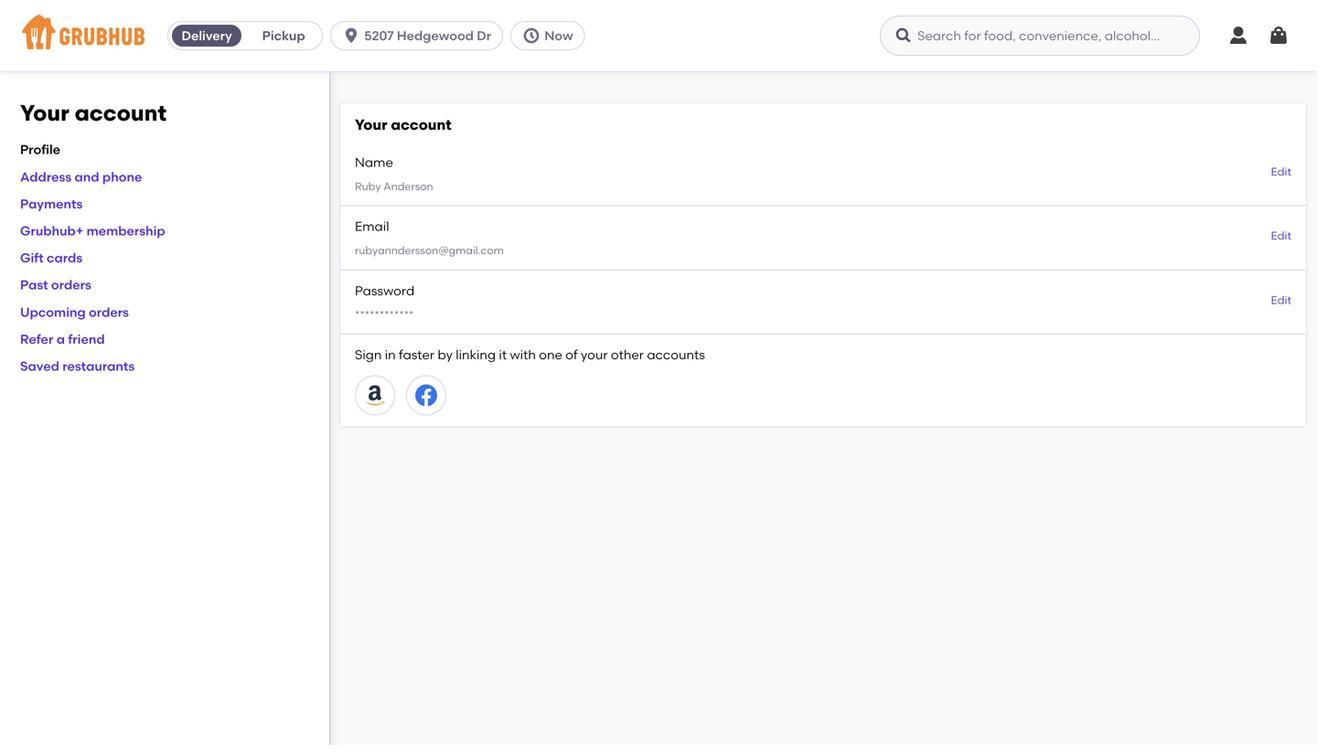 Task type: locate. For each thing, give the bounding box(es) containing it.
friend
[[68, 331, 105, 347]]

0 horizontal spatial account
[[75, 100, 167, 126]]

5207 hedgewood dr button
[[330, 21, 511, 50]]

your account
[[20, 100, 167, 126], [355, 116, 452, 134]]

main navigation navigation
[[0, 0, 1317, 71]]

it
[[499, 347, 507, 363]]

1 horizontal spatial your
[[355, 116, 387, 134]]

2 horizontal spatial svg image
[[895, 27, 913, 45]]

and
[[75, 169, 99, 185]]

svg image inside now button
[[523, 27, 541, 45]]

2 vertical spatial edit
[[1271, 293, 1292, 307]]

1 svg image from the left
[[342, 27, 361, 45]]

login with amazon image
[[364, 385, 386, 407]]

3 edit from the top
[[1271, 293, 1292, 307]]

1 edit from the top
[[1271, 165, 1292, 178]]

anderson
[[383, 180, 433, 193]]

one
[[539, 347, 562, 363]]

password
[[355, 283, 415, 299]]

refer
[[20, 331, 53, 347]]

your up profile link in the top of the page
[[20, 100, 69, 126]]

your account up and
[[20, 100, 167, 126]]

pickup button
[[245, 21, 322, 50]]

profile link
[[20, 142, 60, 158]]

gift
[[20, 250, 44, 266]]

2 edit button from the top
[[1271, 228, 1292, 244]]

accounts
[[647, 347, 705, 363]]

2 edit from the top
[[1271, 229, 1292, 243]]

Search for food, convenience, alcohol... search field
[[880, 16, 1200, 56]]

1 horizontal spatial svg image
[[1268, 25, 1290, 47]]

1 horizontal spatial account
[[391, 116, 452, 134]]

now
[[544, 28, 573, 43]]

5207
[[364, 28, 394, 43]]

upcoming orders link
[[20, 304, 129, 320]]

sign
[[355, 347, 382, 363]]

svg image inside 5207 hedgewood dr button
[[342, 27, 361, 45]]

account
[[75, 100, 167, 126], [391, 116, 452, 134]]

0 vertical spatial orders
[[51, 277, 91, 293]]

0 vertical spatial edit button
[[1271, 164, 1292, 180]]

0 vertical spatial edit
[[1271, 165, 1292, 178]]

payments
[[20, 196, 83, 212]]

2 vertical spatial edit button
[[1271, 293, 1292, 308]]

3 svg image from the left
[[895, 27, 913, 45]]

a
[[56, 331, 65, 347]]

orders
[[51, 277, 91, 293], [89, 304, 129, 320]]

email
[[355, 219, 389, 234]]

edit button
[[1271, 164, 1292, 180], [1271, 228, 1292, 244], [1271, 293, 1292, 308]]

svg image
[[342, 27, 361, 45], [523, 27, 541, 45], [895, 27, 913, 45]]

1 edit button from the top
[[1271, 164, 1292, 180]]

orders up upcoming orders
[[51, 277, 91, 293]]

upcoming
[[20, 304, 86, 320]]

************
[[355, 308, 414, 321]]

cards
[[47, 250, 82, 266]]

0 horizontal spatial svg image
[[1228, 25, 1250, 47]]

edit
[[1271, 165, 1292, 178], [1271, 229, 1292, 243], [1271, 293, 1292, 307]]

other
[[611, 347, 644, 363]]

account up phone
[[75, 100, 167, 126]]

saved restaurants
[[20, 359, 135, 374]]

past
[[20, 277, 48, 293]]

1 horizontal spatial svg image
[[523, 27, 541, 45]]

your
[[20, 100, 69, 126], [355, 116, 387, 134]]

account up name
[[391, 116, 452, 134]]

your account form
[[340, 103, 1306, 427]]

1 horizontal spatial your account
[[355, 116, 452, 134]]

your account inside form
[[355, 116, 452, 134]]

orders up friend on the left top of page
[[89, 304, 129, 320]]

0 horizontal spatial svg image
[[342, 27, 361, 45]]

ruby anderson
[[355, 180, 433, 193]]

edit for password
[[1271, 293, 1292, 307]]

1 vertical spatial edit button
[[1271, 228, 1292, 244]]

svg image for 5207 hedgewood dr
[[342, 27, 361, 45]]

your account up name
[[355, 116, 452, 134]]

login with facebook image
[[415, 385, 437, 407]]

svg image
[[1228, 25, 1250, 47], [1268, 25, 1290, 47]]

phone
[[102, 169, 142, 185]]

1 vertical spatial orders
[[89, 304, 129, 320]]

saved
[[20, 359, 59, 374]]

1 vertical spatial edit
[[1271, 229, 1292, 243]]

hedgewood
[[397, 28, 474, 43]]

2 svg image from the left
[[523, 27, 541, 45]]

3 edit button from the top
[[1271, 293, 1292, 308]]

0 horizontal spatial your
[[20, 100, 69, 126]]

delivery button
[[168, 21, 245, 50]]

your up name
[[355, 116, 387, 134]]



Task type: vqa. For each thing, say whether or not it's contained in the screenshot.
linking
yes



Task type: describe. For each thing, give the bounding box(es) containing it.
membership
[[87, 223, 165, 239]]

5207 hedgewood dr
[[364, 28, 491, 43]]

dr
[[477, 28, 491, 43]]

grubhub+ membership link
[[20, 223, 165, 239]]

your inside form
[[355, 116, 387, 134]]

orders for past orders
[[51, 277, 91, 293]]

account inside your account form
[[391, 116, 452, 134]]

past orders
[[20, 277, 91, 293]]

rubyanndersson@gmail.com
[[355, 244, 504, 257]]

gift cards
[[20, 250, 82, 266]]

linking
[[456, 347, 496, 363]]

svg image for now
[[523, 27, 541, 45]]

your
[[581, 347, 608, 363]]

edit button for password
[[1271, 293, 1292, 308]]

grubhub+ membership
[[20, 223, 165, 239]]

sign in faster by linking it with one of your other accounts
[[355, 347, 705, 363]]

edit button for email
[[1271, 228, 1292, 244]]

past orders link
[[20, 277, 91, 293]]

edit for email
[[1271, 229, 1292, 243]]

payments link
[[20, 196, 83, 212]]

with
[[510, 347, 536, 363]]

ruby
[[355, 180, 381, 193]]

profile
[[20, 142, 60, 158]]

address and phone
[[20, 169, 142, 185]]

gift cards link
[[20, 250, 82, 266]]

restaurants
[[62, 359, 135, 374]]

refer a friend link
[[20, 331, 105, 347]]

saved restaurants link
[[20, 359, 135, 374]]

refer a friend
[[20, 331, 105, 347]]

faster
[[399, 347, 435, 363]]

grubhub+
[[20, 223, 83, 239]]

2 svg image from the left
[[1268, 25, 1290, 47]]

edit for name
[[1271, 165, 1292, 178]]

0 horizontal spatial your account
[[20, 100, 167, 126]]

of
[[566, 347, 578, 363]]

pickup
[[262, 28, 305, 43]]

orders for upcoming orders
[[89, 304, 129, 320]]

name
[[355, 155, 393, 170]]

by
[[438, 347, 453, 363]]

now button
[[511, 21, 592, 50]]

in
[[385, 347, 396, 363]]

delivery
[[182, 28, 232, 43]]

upcoming orders
[[20, 304, 129, 320]]

1 svg image from the left
[[1228, 25, 1250, 47]]

address
[[20, 169, 72, 185]]

edit button for name
[[1271, 164, 1292, 180]]

address and phone link
[[20, 169, 142, 185]]



